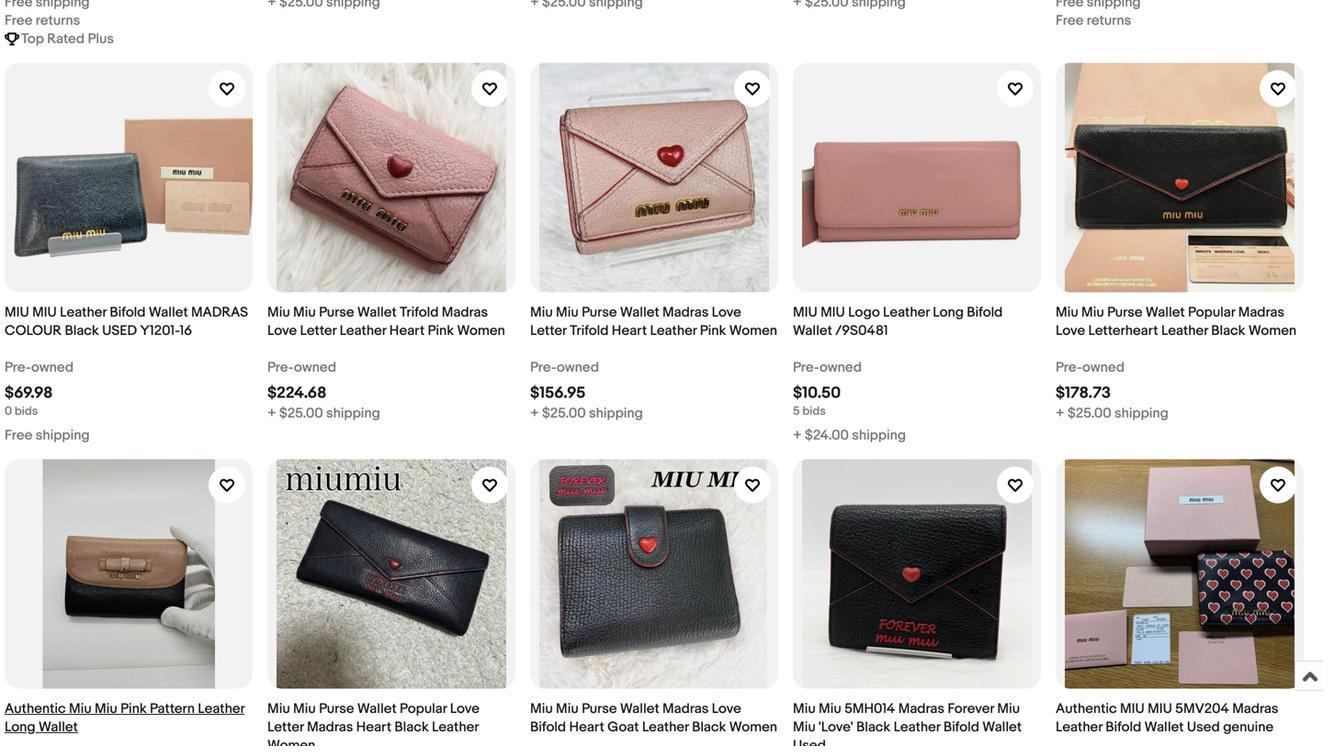 Task type: vqa. For each thing, say whether or not it's contained in the screenshot.
"Account" navigation in the top of the page
no



Task type: locate. For each thing, give the bounding box(es) containing it.
purse for $224.68
[[319, 304, 354, 321]]

pink for $156.95
[[700, 323, 726, 339]]

leather inside miu miu 5mh014 madras forever miu miu 'love' black leather bifold wallet used
[[894, 720, 940, 736]]

leather inside miu miu leather bifold wallet madras colour black used y1201-16
[[60, 304, 107, 321]]

bids inside pre-owned $10.50 5 bids + $24.00 shipping
[[803, 405, 826, 419]]

trifold inside miu miu purse wallet trifold madras love letter leather heart pink women
[[400, 304, 439, 321]]

rated
[[47, 31, 85, 47]]

purse inside miu miu purse wallet madras love bifold heart goat leather black women
[[582, 701, 617, 718]]

wallet inside miu miu purse wallet trifold madras love letter leather heart pink women
[[357, 304, 397, 321]]

$25.00 down $156.95 text box
[[542, 406, 586, 422]]

owned for $69.98
[[31, 360, 74, 376]]

women
[[457, 323, 505, 339], [729, 323, 777, 339], [1249, 323, 1297, 339], [729, 720, 777, 736], [267, 738, 315, 747]]

women inside miu miu purse wallet trifold madras love letter leather heart pink women
[[457, 323, 505, 339]]

+ down $156.95 text box
[[530, 406, 539, 422]]

$25.00 for $156.95
[[542, 406, 586, 422]]

pink inside miu miu purse wallet madras love letter trifold heart leather pink women
[[700, 323, 726, 339]]

1 horizontal spatial long
[[933, 304, 964, 321]]

returns
[[36, 12, 80, 29], [1087, 12, 1131, 29]]

pre- inside pre-owned $156.95 + $25.00 shipping
[[530, 360, 557, 376]]

Pre-owned text field
[[267, 359, 336, 377], [530, 359, 599, 377]]

bids for $10.50
[[803, 405, 826, 419]]

1 authentic from the left
[[5, 701, 66, 718]]

0 horizontal spatial free returns
[[5, 12, 80, 29]]

None text field
[[5, 0, 90, 11]]

+ inside pre-owned $156.95 + $25.00 shipping
[[530, 406, 539, 422]]

None text field
[[267, 0, 380, 11], [530, 0, 643, 11], [793, 0, 906, 11], [1056, 0, 1141, 11], [267, 0, 380, 11], [530, 0, 643, 11], [793, 0, 906, 11], [1056, 0, 1141, 11]]

0 horizontal spatial pink
[[120, 701, 147, 718]]

4 owned from the left
[[820, 360, 862, 376]]

leather inside miu miu purse wallet popular  love letter madras heart black leather women
[[432, 720, 479, 736]]

0 horizontal spatial trifold
[[400, 304, 439, 321]]

pre- up "$224.68"
[[267, 360, 294, 376]]

5 bids text field
[[793, 405, 826, 419]]

Free shipping text field
[[5, 427, 90, 445]]

0 horizontal spatial used
[[793, 738, 826, 747]]

+
[[267, 406, 276, 422], [530, 406, 539, 422], [1056, 406, 1065, 422], [793, 428, 802, 444]]

2 horizontal spatial pre-owned text field
[[1056, 359, 1125, 377]]

purse inside miu miu purse wallet popular  love letter madras heart black leather women
[[319, 701, 354, 718]]

1 owned from the left
[[31, 360, 74, 376]]

bids inside pre-owned $69.98 0 bids free shipping
[[15, 405, 38, 419]]

pre- inside pre-owned $224.68 + $25.00 shipping
[[267, 360, 294, 376]]

pre-owned text field up $10.50 text field
[[793, 359, 862, 377]]

$25.00 down $178.73 text field
[[1068, 406, 1111, 422]]

trifold
[[400, 304, 439, 321], [570, 323, 609, 339]]

purse inside miu miu purse wallet popular madras love  letterheart leather black women
[[1107, 304, 1143, 321]]

2 authentic from the left
[[1056, 701, 1117, 718]]

miu miu purse wallet trifold madras love letter leather heart pink women
[[267, 304, 505, 339]]

2 bids from the left
[[803, 405, 826, 419]]

1 horizontal spatial bids
[[803, 405, 826, 419]]

long
[[933, 304, 964, 321], [5, 720, 36, 736]]

free returns
[[5, 12, 80, 29], [1056, 12, 1131, 29]]

y1201-
[[140, 323, 180, 339]]

owned up $178.73 at bottom right
[[1082, 360, 1125, 376]]

$69.98 text field
[[5, 384, 53, 403]]

returns inside free returns link
[[1087, 12, 1131, 29]]

$178.73
[[1056, 384, 1111, 403]]

shipping inside pre-owned $178.73 + $25.00 shipping
[[1114, 406, 1169, 422]]

+ $25.00 shipping text field down $156.95
[[530, 405, 643, 423]]

owned for $224.68
[[294, 360, 336, 376]]

pre-
[[5, 360, 31, 376], [267, 360, 294, 376], [530, 360, 557, 376], [793, 360, 820, 376], [1056, 360, 1082, 376]]

pre- for $156.95
[[530, 360, 557, 376]]

pink
[[428, 323, 454, 339], [700, 323, 726, 339], [120, 701, 147, 718]]

3 $25.00 from the left
[[1068, 406, 1111, 422]]

goat
[[607, 720, 639, 736]]

miu miu purse wallet madras love letter trifold heart leather pink women
[[530, 304, 777, 339]]

popular inside miu miu purse wallet popular  love letter madras heart black leather women
[[400, 701, 447, 718]]

shipping for $224.68
[[326, 406, 380, 422]]

women inside miu miu purse wallet madras love bifold heart goat leather black women
[[729, 720, 777, 736]]

0 vertical spatial used
[[1187, 720, 1220, 736]]

Free returns text field
[[5, 11, 80, 30], [1056, 11, 1131, 30]]

+ for $156.95
[[530, 406, 539, 422]]

letter inside miu miu purse wallet popular  love letter madras heart black leather women
[[267, 720, 304, 736]]

love inside miu miu purse wallet madras love bifold heart goat leather black women
[[712, 701, 741, 718]]

madras inside miu miu purse wallet popular  love letter madras heart black leather women
[[307, 720, 353, 736]]

0 vertical spatial trifold
[[400, 304, 439, 321]]

bifold
[[110, 304, 146, 321], [967, 304, 1003, 321], [530, 720, 566, 736], [943, 720, 979, 736], [1106, 720, 1141, 736]]

pre-owned text field for $224.68
[[267, 359, 336, 377]]

authentic
[[5, 701, 66, 718], [1056, 701, 1117, 718]]

madras inside miu miu purse wallet popular madras love  letterheart leather black women
[[1238, 304, 1284, 321]]

used
[[1187, 720, 1220, 736], [793, 738, 826, 747]]

owned
[[31, 360, 74, 376], [294, 360, 336, 376], [557, 360, 599, 376], [820, 360, 862, 376], [1082, 360, 1125, 376]]

2 + $25.00 shipping text field from the left
[[530, 405, 643, 423]]

3 pre-owned text field from the left
[[1056, 359, 1125, 377]]

owned inside pre-owned $178.73 + $25.00 shipping
[[1082, 360, 1125, 376]]

owned up the '$224.68' text box
[[294, 360, 336, 376]]

shipping
[[326, 406, 380, 422], [589, 406, 643, 422], [1114, 406, 1169, 422], [36, 428, 90, 444], [852, 428, 906, 444]]

used
[[102, 323, 137, 339]]

miu
[[5, 304, 29, 321], [32, 304, 57, 321], [793, 304, 817, 321], [821, 304, 845, 321], [1120, 701, 1145, 718], [1148, 701, 1172, 718]]

madras
[[442, 304, 488, 321], [663, 304, 709, 321], [1238, 304, 1284, 321], [663, 701, 709, 718], [898, 701, 945, 718], [1232, 701, 1278, 718], [307, 720, 353, 736]]

$25.00 for $178.73
[[1068, 406, 1111, 422]]

16
[[180, 323, 192, 339]]

purse
[[319, 304, 354, 321], [582, 304, 617, 321], [1107, 304, 1143, 321], [319, 701, 354, 718], [582, 701, 617, 718]]

colour
[[5, 323, 62, 339]]

1 pre-owned text field from the left
[[5, 359, 74, 377]]

0 vertical spatial long
[[933, 304, 964, 321]]

wallet
[[149, 304, 188, 321], [357, 304, 397, 321], [620, 304, 659, 321], [1146, 304, 1185, 321], [793, 323, 832, 339], [357, 701, 397, 718], [620, 701, 659, 718], [39, 720, 78, 736], [982, 720, 1022, 736], [1145, 720, 1184, 736]]

madras inside miu miu purse wallet madras love letter trifold heart leather pink women
[[663, 304, 709, 321]]

pre- inside pre-owned $69.98 0 bids free shipping
[[5, 360, 31, 376]]

0 horizontal spatial pre-owned text field
[[5, 359, 74, 377]]

0 horizontal spatial free returns text field
[[5, 11, 80, 30]]

0 horizontal spatial $25.00
[[279, 406, 323, 422]]

2 $25.00 from the left
[[542, 406, 586, 422]]

+ down the '$224.68' text box
[[267, 406, 276, 422]]

2 pre-owned text field from the left
[[530, 359, 599, 377]]

1 pre-owned text field from the left
[[267, 359, 336, 377]]

wallet inside miu miu purse wallet popular  love letter madras heart black leather women
[[357, 701, 397, 718]]

$25.00 inside pre-owned $224.68 + $25.00 shipping
[[279, 406, 323, 422]]

4 pre- from the left
[[793, 360, 820, 376]]

long inside authentic miu miu pink pattern leather long wallet
[[5, 720, 36, 736]]

popular
[[1188, 304, 1235, 321], [400, 701, 447, 718]]

+ $25.00 shipping text field for $224.68
[[267, 405, 380, 423]]

miu miu purse wallet popular  love letter madras heart black leather women
[[267, 701, 480, 747]]

$25.00 for $224.68
[[279, 406, 323, 422]]

authentic miu miu 5mv204 madras leather bifold wallet used genuine
[[1056, 701, 1278, 736]]

1 horizontal spatial authentic
[[1056, 701, 1117, 718]]

leather inside authentic miu miu pink pattern leather long wallet
[[198, 701, 245, 718]]

owned inside pre-owned $69.98 0 bids free shipping
[[31, 360, 74, 376]]

black inside miu miu purse wallet popular  love letter madras heart black leather women
[[395, 720, 429, 736]]

pre-owned text field up $156.95 text box
[[530, 359, 599, 377]]

bids right "0" on the left of page
[[15, 405, 38, 419]]

bids right 5 at the right
[[803, 405, 826, 419]]

leather inside miu miu purse wallet popular madras love  letterheart leather black women
[[1161, 323, 1208, 339]]

1 horizontal spatial $25.00
[[542, 406, 586, 422]]

+ $25.00 shipping text field for $156.95
[[530, 405, 643, 423]]

black
[[65, 323, 99, 339], [1211, 323, 1245, 339], [395, 720, 429, 736], [692, 720, 726, 736], [856, 720, 891, 736]]

used down 5mv204 at the bottom of the page
[[1187, 720, 1220, 736]]

1 horizontal spatial popular
[[1188, 304, 1235, 321]]

owned inside pre-owned $10.50 5 bids + $24.00 shipping
[[820, 360, 862, 376]]

free for 2nd free returns text field from the left
[[1056, 12, 1084, 29]]

0 horizontal spatial + $25.00 shipping text field
[[267, 405, 380, 423]]

letter inside miu miu purse wallet madras love letter trifold heart leather pink women
[[530, 323, 567, 339]]

+ down 5 at the right
[[793, 428, 802, 444]]

1 vertical spatial long
[[5, 720, 36, 736]]

3 owned from the left
[[557, 360, 599, 376]]

1 horizontal spatial free returns text field
[[1056, 11, 1131, 30]]

miu miu leather bifold wallet madras colour black used y1201-16
[[5, 304, 248, 339]]

+ for $224.68
[[267, 406, 276, 422]]

1 horizontal spatial pre-owned text field
[[530, 359, 599, 377]]

$25.00 down the '$224.68' text box
[[279, 406, 323, 422]]

authentic miu miu 5mv204 madras leather bifold wallet used genuine link
[[1056, 460, 1304, 747]]

leather
[[60, 304, 107, 321], [883, 304, 930, 321], [340, 323, 386, 339], [650, 323, 697, 339], [1161, 323, 1208, 339], [198, 701, 245, 718], [432, 720, 479, 736], [642, 720, 689, 736], [894, 720, 940, 736], [1056, 720, 1102, 736]]

love inside miu miu purse wallet madras love letter trifold heart leather pink women
[[712, 304, 741, 321]]

Pre-owned text field
[[5, 359, 74, 377], [793, 359, 862, 377], [1056, 359, 1125, 377]]

+ $25.00 shipping text field
[[267, 405, 380, 423], [530, 405, 643, 423]]

heart
[[389, 323, 425, 339], [612, 323, 647, 339], [356, 720, 391, 736], [569, 720, 604, 736]]

popular inside miu miu purse wallet popular madras love  letterheart leather black women
[[1188, 304, 1235, 321]]

pre- up $156.95 text box
[[530, 360, 557, 376]]

2 horizontal spatial $25.00
[[1068, 406, 1111, 422]]

shipping inside pre-owned $156.95 + $25.00 shipping
[[589, 406, 643, 422]]

5 owned from the left
[[1082, 360, 1125, 376]]

$25.00
[[279, 406, 323, 422], [542, 406, 586, 422], [1068, 406, 1111, 422]]

pink inside miu miu purse wallet trifold madras love letter leather heart pink women
[[428, 323, 454, 339]]

shipping inside pre-owned $224.68 + $25.00 shipping
[[326, 406, 380, 422]]

authentic inside authentic miu miu pink pattern leather long wallet
[[5, 701, 66, 718]]

pre- up $178.73 at bottom right
[[1056, 360, 1082, 376]]

shipping for $156.95
[[589, 406, 643, 422]]

heart inside miu miu purse wallet popular  love letter madras heart black leather women
[[356, 720, 391, 736]]

women inside miu miu purse wallet madras love letter trifold heart leather pink women
[[729, 323, 777, 339]]

free returns link
[[1056, 0, 1304, 30]]

+ inside pre-owned $224.68 + $25.00 shipping
[[267, 406, 276, 422]]

miu miu purse wallet popular madras love  letterheart leather black women
[[1056, 304, 1297, 339]]

2 horizontal spatial pink
[[700, 323, 726, 339]]

0 horizontal spatial long
[[5, 720, 36, 736]]

women for miu miu purse wallet madras love letter trifold heart leather pink women
[[729, 323, 777, 339]]

authentic for long
[[5, 701, 66, 718]]

pattern
[[150, 701, 195, 718]]

heart inside miu miu purse wallet madras love letter trifold heart leather pink women
[[612, 323, 647, 339]]

1 returns from the left
[[36, 12, 80, 29]]

love for miu miu purse wallet popular  love letter madras heart black leather women
[[450, 701, 480, 718]]

1 vertical spatial used
[[793, 738, 826, 747]]

heart inside miu miu purse wallet madras love bifold heart goat leather black women
[[569, 720, 604, 736]]

love
[[712, 304, 741, 321], [267, 323, 297, 339], [1056, 323, 1085, 339], [450, 701, 480, 718], [712, 701, 741, 718]]

pre- inside pre-owned $10.50 5 bids + $24.00 shipping
[[793, 360, 820, 376]]

purse inside miu miu purse wallet trifold madras love letter leather heart pink women
[[319, 304, 354, 321]]

free
[[5, 12, 33, 29], [1056, 12, 1084, 29], [5, 428, 33, 444]]

1 horizontal spatial trifold
[[570, 323, 609, 339]]

wallet inside miu miu purse wallet popular madras love  letterheart leather black women
[[1146, 304, 1185, 321]]

forever
[[948, 701, 994, 718]]

1 $25.00 from the left
[[279, 406, 323, 422]]

purse inside miu miu purse wallet madras love letter trifold heart leather pink women
[[582, 304, 617, 321]]

used down 'love'
[[793, 738, 826, 747]]

wallet inside miu miu 5mh014 madras forever miu miu 'love' black leather bifold wallet used
[[982, 720, 1022, 736]]

love inside miu miu purse wallet popular  love letter madras heart black leather women
[[450, 701, 480, 718]]

2 free returns text field from the left
[[1056, 11, 1131, 30]]

1 bids from the left
[[15, 405, 38, 419]]

pink for $224.68
[[428, 323, 454, 339]]

$25.00 inside pre-owned $156.95 + $25.00 shipping
[[542, 406, 586, 422]]

5 pre- from the left
[[1056, 360, 1082, 376]]

1 horizontal spatial free returns
[[1056, 12, 1131, 29]]

1 horizontal spatial returns
[[1087, 12, 1131, 29]]

1 vertical spatial trifold
[[570, 323, 609, 339]]

2 returns from the left
[[1087, 12, 1131, 29]]

bifold inside miu miu 5mh014 madras forever miu miu 'love' black leather bifold wallet used
[[943, 720, 979, 736]]

pre- inside pre-owned $178.73 + $25.00 shipping
[[1056, 360, 1082, 376]]

pre- up $69.98
[[5, 360, 31, 376]]

1 horizontal spatial + $25.00 shipping text field
[[530, 405, 643, 423]]

+ $25.00 shipping text field down the '$224.68' text box
[[267, 405, 380, 423]]

0 horizontal spatial returns
[[36, 12, 80, 29]]

1 horizontal spatial used
[[1187, 720, 1220, 736]]

pre- up "$10.50"
[[793, 360, 820, 376]]

$25.00 inside pre-owned $178.73 + $25.00 shipping
[[1068, 406, 1111, 422]]

2 owned from the left
[[294, 360, 336, 376]]

black inside miu miu purse wallet madras love bifold heart goat leather black women
[[692, 720, 726, 736]]

wallet inside authentic miu miu pink pattern leather long wallet
[[39, 720, 78, 736]]

owned up $69.98
[[31, 360, 74, 376]]

pre-owned text field up $69.98
[[5, 359, 74, 377]]

1 horizontal spatial pink
[[428, 323, 454, 339]]

5mv204
[[1175, 701, 1229, 718]]

2 free returns from the left
[[1056, 12, 1131, 29]]

1 vertical spatial popular
[[400, 701, 447, 718]]

0 horizontal spatial authentic
[[5, 701, 66, 718]]

1 horizontal spatial pre-owned text field
[[793, 359, 862, 377]]

0 horizontal spatial bids
[[15, 405, 38, 419]]

women inside miu miu purse wallet popular  love letter madras heart black leather women
[[267, 738, 315, 747]]

letterheart
[[1088, 323, 1158, 339]]

pre-owned text field up $178.73 at bottom right
[[1056, 359, 1125, 377]]

authentic inside authentic miu miu 5mv204 madras leather bifold wallet used genuine
[[1056, 701, 1117, 718]]

0 vertical spatial popular
[[1188, 304, 1235, 321]]

shipping for $178.73
[[1114, 406, 1169, 422]]

top rated plus
[[21, 31, 114, 47]]

0 horizontal spatial pre-owned text field
[[267, 359, 336, 377]]

3 pre- from the left
[[530, 360, 557, 376]]

owned inside pre-owned $224.68 + $25.00 shipping
[[294, 360, 336, 376]]

shipping inside pre-owned $69.98 0 bids free shipping
[[36, 428, 90, 444]]

1 + $25.00 shipping text field from the left
[[267, 405, 380, 423]]

miu
[[267, 304, 290, 321], [293, 304, 316, 321], [530, 304, 553, 321], [556, 304, 579, 321], [1056, 304, 1078, 321], [1081, 304, 1104, 321], [69, 701, 92, 718], [95, 701, 117, 718], [267, 701, 290, 718], [293, 701, 316, 718], [530, 701, 553, 718], [556, 701, 579, 718], [793, 701, 816, 718], [819, 701, 841, 718], [997, 701, 1020, 718], [793, 720, 816, 736]]

+ down $178.73 text field
[[1056, 406, 1065, 422]]

0 horizontal spatial popular
[[400, 701, 447, 718]]

owned for $156.95
[[557, 360, 599, 376]]

owned up $10.50 text field
[[820, 360, 862, 376]]

madras inside authentic miu miu 5mv204 madras leather bifold wallet used genuine
[[1232, 701, 1278, 718]]

1 pre- from the left
[[5, 360, 31, 376]]

owned inside pre-owned $156.95 + $25.00 shipping
[[557, 360, 599, 376]]

pre-owned text field up the '$224.68' text box
[[267, 359, 336, 377]]

bids
[[15, 405, 38, 419], [803, 405, 826, 419]]

free for second free returns text field from right
[[5, 12, 33, 29]]

authentic miu miu pink pattern leather long wallet link
[[5, 460, 253, 747]]

letter
[[300, 323, 336, 339], [530, 323, 567, 339], [267, 720, 304, 736]]

popular for heart
[[400, 701, 447, 718]]

2 pre- from the left
[[267, 360, 294, 376]]

wallet inside miu miu purse wallet madras love letter trifold heart leather pink women
[[620, 304, 659, 321]]

owned up $156.95
[[557, 360, 599, 376]]

2 pre-owned text field from the left
[[793, 359, 862, 377]]

love inside miu miu purse wallet popular madras love  letterheart leather black women
[[1056, 323, 1085, 339]]

+ inside pre-owned $178.73 + $25.00 shipping
[[1056, 406, 1065, 422]]



Task type: describe. For each thing, give the bounding box(es) containing it.
+ inside pre-owned $10.50 5 bids + $24.00 shipping
[[793, 428, 802, 444]]

love for miu miu purse wallet madras love bifold heart goat leather black women
[[712, 701, 741, 718]]

trifold inside miu miu purse wallet madras love letter trifold heart leather pink women
[[570, 323, 609, 339]]

miu miu 5mh014 madras forever miu miu 'love' black leather bifold wallet used
[[793, 701, 1022, 747]]

women inside miu miu purse wallet popular madras love  letterheart leather black women
[[1249, 323, 1297, 339]]

$224.68
[[267, 384, 326, 403]]

$156.95
[[530, 384, 586, 403]]

+ $25.00 shipping text field
[[1056, 405, 1169, 423]]

$24.00
[[805, 428, 849, 444]]

used inside authentic miu miu 5mv204 madras leather bifold wallet used genuine
[[1187, 720, 1220, 736]]

madras inside miu miu 5mh014 madras forever miu miu 'love' black leather bifold wallet used
[[898, 701, 945, 718]]

letter inside miu miu purse wallet trifold madras love letter leather heart pink women
[[300, 323, 336, 339]]

5
[[793, 405, 800, 419]]

used inside miu miu 5mh014 madras forever miu miu 'love' black leather bifold wallet used
[[793, 738, 826, 747]]

top
[[21, 31, 44, 47]]

bifold inside 'miu miu logo leather long bifold wallet /9s0481'
[[967, 304, 1003, 321]]

pink inside authentic miu miu pink pattern leather long wallet
[[120, 701, 147, 718]]

authentic miu miu pink pattern leather long wallet
[[5, 701, 245, 736]]

pre-owned $156.95 + $25.00 shipping
[[530, 360, 643, 422]]

/9s0481
[[835, 323, 888, 339]]

pre-owned text field for $156.95
[[530, 359, 599, 377]]

black inside miu miu 5mh014 madras forever miu miu 'love' black leather bifold wallet used
[[856, 720, 891, 736]]

love inside miu miu purse wallet trifold madras love letter leather heart pink women
[[267, 323, 297, 339]]

1 free returns text field from the left
[[5, 11, 80, 30]]

$69.98
[[5, 384, 53, 403]]

popular for leather
[[1188, 304, 1235, 321]]

$10.50 text field
[[793, 384, 841, 403]]

owned for $10.50
[[820, 360, 862, 376]]

pre-owned text field for $178.73
[[1056, 359, 1125, 377]]

wallet inside miu miu purse wallet madras love bifold heart goat leather black women
[[620, 701, 659, 718]]

'love'
[[819, 720, 853, 736]]

pre-owned $10.50 5 bids + $24.00 shipping
[[793, 360, 906, 444]]

black inside miu miu purse wallet popular madras love  letterheart leather black women
[[1211, 323, 1245, 339]]

Top Rated Plus text field
[[21, 30, 114, 48]]

logo
[[848, 304, 880, 321]]

1 free returns from the left
[[5, 12, 80, 29]]

pre-owned $178.73 + $25.00 shipping
[[1056, 360, 1169, 422]]

pre- for $69.98
[[5, 360, 31, 376]]

bifold inside miu miu purse wallet madras love bifold heart goat leather black women
[[530, 720, 566, 736]]

returns for second free returns text field from right
[[36, 12, 80, 29]]

pre-owned $69.98 0 bids free shipping
[[5, 360, 90, 444]]

leather inside miu miu purse wallet madras love letter trifold heart leather pink women
[[650, 323, 697, 339]]

women for miu miu purse wallet madras love bifold heart goat leather black women
[[729, 720, 777, 736]]

women for miu miu purse wallet popular  love letter madras heart black leather women
[[267, 738, 315, 747]]

miu miu 5mh014 madras forever miu miu 'love' black leather bifold wallet used link
[[793, 460, 1041, 747]]

purse for $156.95
[[582, 304, 617, 321]]

leather inside authentic miu miu 5mv204 madras leather bifold wallet used genuine
[[1056, 720, 1102, 736]]

wallet inside authentic miu miu 5mv204 madras leather bifold wallet used genuine
[[1145, 720, 1184, 736]]

women for miu miu purse wallet trifold madras love letter leather heart pink women
[[457, 323, 505, 339]]

bifold inside authentic miu miu 5mv204 madras leather bifold wallet used genuine
[[1106, 720, 1141, 736]]

bifold inside miu miu leather bifold wallet madras colour black used y1201-16
[[110, 304, 146, 321]]

+ $24.00 shipping text field
[[793, 427, 906, 445]]

$178.73 text field
[[1056, 384, 1111, 403]]

miu miu purse wallet madras love bifold heart goat leather black women link
[[530, 460, 778, 747]]

miu miu purse wallet madras love bifold heart goat leather black women
[[530, 701, 777, 736]]

wallet inside 'miu miu logo leather long bifold wallet /9s0481'
[[793, 323, 832, 339]]

genuine
[[1223, 720, 1274, 736]]

returns for 2nd free returns text field from the left
[[1087, 12, 1131, 29]]

madras inside miu miu purse wallet trifold madras love letter leather heart pink women
[[442, 304, 488, 321]]

pre-owned $224.68 + $25.00 shipping
[[267, 360, 380, 422]]

leather inside miu miu purse wallet madras love bifold heart goat leather black women
[[642, 720, 689, 736]]

$224.68 text field
[[267, 384, 326, 403]]

madras
[[191, 304, 248, 321]]

letter for miu miu purse wallet popular  love letter madras heart black leather women
[[267, 720, 304, 736]]

0 bids text field
[[5, 405, 38, 419]]

5mh014
[[844, 701, 895, 718]]

free inside pre-owned $69.98 0 bids free shipping
[[5, 428, 33, 444]]

leather inside 'miu miu logo leather long bifold wallet /9s0481'
[[883, 304, 930, 321]]

letter for miu miu purse wallet madras love letter trifold heart leather pink women
[[530, 323, 567, 339]]

+ for $178.73
[[1056, 406, 1065, 422]]

pre-owned text field for $10.50
[[793, 359, 862, 377]]

pre-owned text field for $69.98
[[5, 359, 74, 377]]

0
[[5, 405, 12, 419]]

wallet inside miu miu leather bifold wallet madras colour black used y1201-16
[[149, 304, 188, 321]]

pre- for $224.68
[[267, 360, 294, 376]]

owned for $178.73
[[1082, 360, 1125, 376]]

leather inside miu miu purse wallet trifold madras love letter leather heart pink women
[[340, 323, 386, 339]]

miu miu logo leather long bifold wallet /9s0481
[[793, 304, 1003, 339]]

$156.95 text field
[[530, 384, 586, 403]]

bids for $69.98
[[15, 405, 38, 419]]

long inside 'miu miu logo leather long bifold wallet /9s0481'
[[933, 304, 964, 321]]

pre- for $10.50
[[793, 360, 820, 376]]

miu miu purse wallet popular  love letter madras heart black leather women link
[[267, 460, 515, 747]]

authentic for bifold
[[1056, 701, 1117, 718]]

pre- for $178.73
[[1056, 360, 1082, 376]]

$10.50
[[793, 384, 841, 403]]

love for miu miu purse wallet madras love letter trifold heart leather pink women
[[712, 304, 741, 321]]

black inside miu miu leather bifold wallet madras colour black used y1201-16
[[65, 323, 99, 339]]

shipping inside pre-owned $10.50 5 bids + $24.00 shipping
[[852, 428, 906, 444]]

heart inside miu miu purse wallet trifold madras love letter leather heart pink women
[[389, 323, 425, 339]]

purse for $178.73
[[1107, 304, 1143, 321]]

madras inside miu miu purse wallet madras love bifold heart goat leather black women
[[663, 701, 709, 718]]

plus
[[88, 31, 114, 47]]



